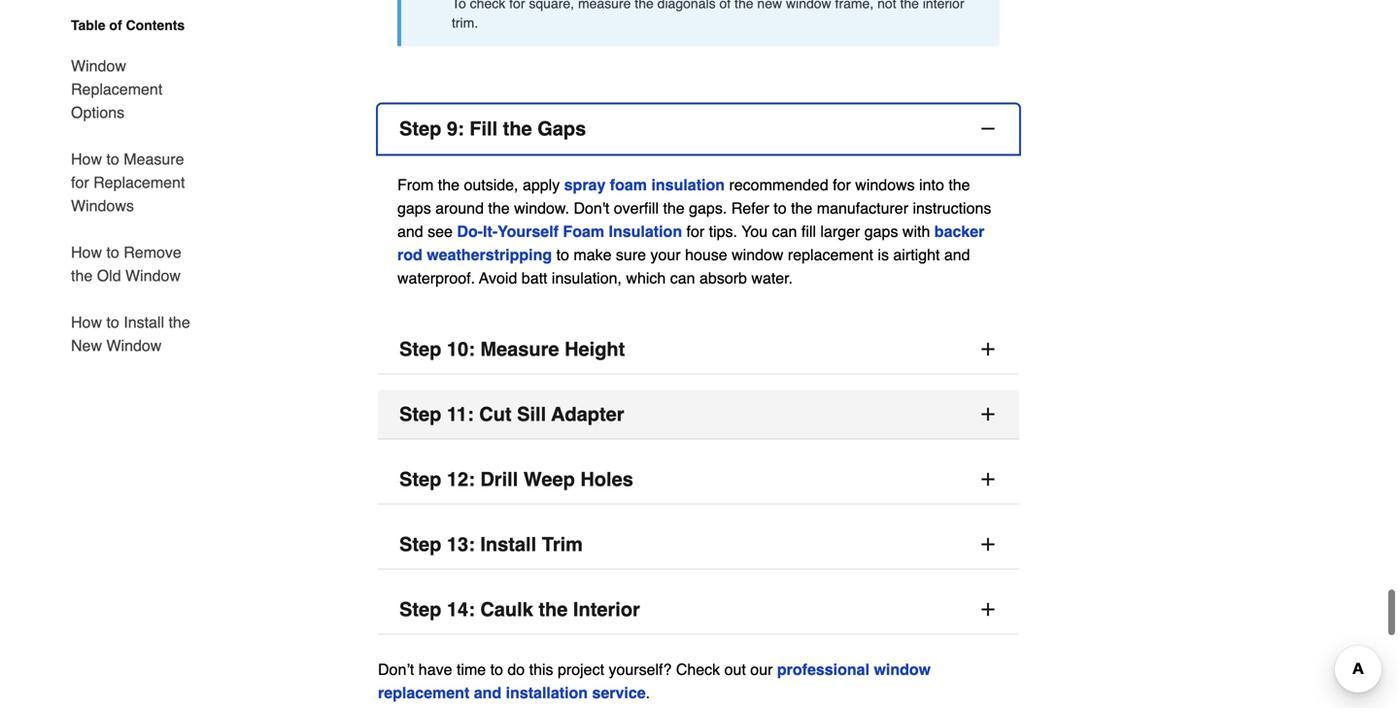 Task type: vqa. For each thing, say whether or not it's contained in the screenshot.
AT to the bottom
no



Task type: locate. For each thing, give the bounding box(es) containing it.
step left 12:
[[399, 468, 441, 491]]

window
[[786, 0, 831, 11], [732, 246, 784, 264], [874, 661, 931, 679]]

backer rod weatherstripping link
[[397, 222, 985, 264]]

step inside step 12: drill weep holes button
[[399, 468, 441, 491]]

12:
[[447, 468, 475, 491]]

0 horizontal spatial can
[[670, 269, 695, 287]]

how up new
[[71, 313, 102, 331]]

0 horizontal spatial window
[[732, 246, 784, 264]]

0 vertical spatial of
[[719, 0, 731, 11]]

1 vertical spatial replacement
[[93, 173, 185, 191]]

replacement inside 'professional window replacement and installation service'
[[378, 684, 470, 702]]

to down old
[[106, 313, 119, 331]]

window inside the how to remove the old window
[[125, 267, 181, 285]]

0 horizontal spatial measure
[[124, 150, 184, 168]]

1 how from the top
[[71, 150, 102, 168]]

0 vertical spatial window
[[71, 57, 126, 75]]

1 plus image from the top
[[978, 405, 998, 424]]

0 vertical spatial gaps
[[397, 199, 431, 217]]

the down the how to remove the old window link
[[169, 313, 190, 331]]

replacement up windows
[[93, 173, 185, 191]]

1 vertical spatial and
[[944, 246, 970, 264]]

0 vertical spatial how
[[71, 150, 102, 168]]

3 plus image from the top
[[978, 535, 998, 554]]

install for the
[[124, 313, 164, 331]]

weatherstripping
[[427, 246, 552, 264]]

2 horizontal spatial window
[[874, 661, 931, 679]]

how inside the how to remove the old window
[[71, 243, 102, 261]]

1 horizontal spatial measure
[[480, 338, 559, 360]]

overfill
[[614, 199, 659, 217]]

and inside the recommended for windows into the gaps around the window. don't overfill the gaps. refer to the manufacturer instructions and see
[[397, 222, 423, 240]]

1 horizontal spatial replacement
[[788, 246, 873, 264]]

fill
[[469, 117, 498, 140]]

how for how to measure for replacement windows
[[71, 150, 102, 168]]

replacement inside to make sure your house window replacement is airtight and waterproof. avoid batt insulation, which can absorb water.
[[788, 246, 873, 264]]

6 step from the top
[[399, 598, 441, 621]]

.
[[646, 684, 650, 702]]

replacement inside how to measure for replacement windows
[[93, 173, 185, 191]]

to up old
[[106, 243, 119, 261]]

1 vertical spatial of
[[109, 17, 122, 33]]

outside,
[[464, 176, 518, 194]]

10:
[[447, 338, 475, 360]]

minus image
[[978, 119, 998, 138]]

plus image for adapter
[[978, 405, 998, 424]]

1 vertical spatial replacement
[[378, 684, 470, 702]]

the left new
[[735, 0, 753, 11]]

do-it-yourself foam insulation for tips. you can fill larger gaps with
[[457, 222, 934, 240]]

1 horizontal spatial can
[[772, 222, 797, 240]]

for up windows
[[71, 173, 89, 191]]

how up old
[[71, 243, 102, 261]]

2 how from the top
[[71, 243, 102, 261]]

step 9: fill the gaps
[[399, 117, 586, 140]]

and
[[397, 222, 423, 240], [944, 246, 970, 264], [474, 684, 501, 702]]

tips.
[[709, 222, 737, 240]]

can down your
[[670, 269, 695, 287]]

plus image inside step 13: install trim button
[[978, 535, 998, 554]]

waterproof.
[[397, 269, 475, 287]]

can
[[772, 222, 797, 240], [670, 269, 695, 287]]

the left old
[[71, 267, 93, 285]]

of right the table
[[109, 17, 122, 33]]

how to install the new window
[[71, 313, 190, 355]]

1 vertical spatial can
[[670, 269, 695, 287]]

replacement up options
[[71, 80, 163, 98]]

step 13: install trim button
[[378, 520, 1019, 570]]

with
[[902, 222, 930, 240]]

step inside step 14: caulk the interior button
[[399, 598, 441, 621]]

5 step from the top
[[399, 533, 441, 556]]

sure
[[616, 246, 646, 264]]

square,
[[529, 0, 574, 11]]

cut
[[479, 403, 512, 425]]

step 14: caulk the interior button
[[378, 585, 1019, 635]]

1 vertical spatial measure
[[480, 338, 559, 360]]

step left 13:
[[399, 533, 441, 556]]

window right new
[[106, 337, 162, 355]]

to up windows
[[106, 150, 119, 168]]

measure
[[578, 0, 631, 11]]

drill
[[480, 468, 518, 491]]

1 vertical spatial gaps
[[864, 222, 898, 240]]

2 vertical spatial window
[[106, 337, 162, 355]]

step 11: cut sill adapter
[[399, 403, 624, 425]]

the up 'around'
[[438, 176, 460, 194]]

0 horizontal spatial gaps
[[397, 199, 431, 217]]

to
[[452, 0, 466, 11]]

and inside 'professional window replacement and installation service'
[[474, 684, 501, 702]]

professional
[[777, 661, 870, 679]]

to down do-it-yourself foam insulation link
[[556, 246, 569, 264]]

2 horizontal spatial and
[[944, 246, 970, 264]]

the inside step 9: fill the gaps button
[[503, 117, 532, 140]]

0 horizontal spatial of
[[109, 17, 122, 33]]

install down the how to remove the old window link
[[124, 313, 164, 331]]

insulation,
[[552, 269, 622, 287]]

sill
[[517, 403, 546, 425]]

3 step from the top
[[399, 403, 441, 425]]

1 horizontal spatial install
[[480, 533, 536, 556]]

and up rod
[[397, 222, 423, 240]]

step inside step 9: fill the gaps button
[[399, 117, 441, 140]]

step left '10:'
[[399, 338, 441, 360]]

recommended
[[729, 176, 828, 194]]

of right diagonals
[[719, 0, 731, 11]]

2 vertical spatial window
[[874, 661, 931, 679]]

0 vertical spatial install
[[124, 313, 164, 331]]

new
[[71, 337, 102, 355]]

3 how from the top
[[71, 313, 102, 331]]

0 vertical spatial and
[[397, 222, 423, 240]]

step for step 14: caulk the interior
[[399, 598, 441, 621]]

which
[[626, 269, 666, 287]]

for inside how to measure for replacement windows
[[71, 173, 89, 191]]

2 vertical spatial and
[[474, 684, 501, 702]]

plus image for interior
[[978, 600, 998, 619]]

batt
[[522, 269, 547, 287]]

step
[[399, 117, 441, 140], [399, 338, 441, 360], [399, 403, 441, 425], [399, 468, 441, 491], [399, 533, 441, 556], [399, 598, 441, 621]]

window inside window replacement options
[[71, 57, 126, 75]]

step left 14:
[[399, 598, 441, 621]]

measure inside the step 10: measure height button
[[480, 338, 559, 360]]

how inside how to measure for replacement windows
[[71, 150, 102, 168]]

1 horizontal spatial window
[[786, 0, 831, 11]]

professional window replacement and installation service
[[378, 661, 931, 702]]

window right professional
[[874, 661, 931, 679]]

measure inside how to measure for replacement windows
[[124, 150, 184, 168]]

holes
[[580, 468, 633, 491]]

1 step from the top
[[399, 117, 441, 140]]

gaps up is
[[864, 222, 898, 240]]

install inside how to install the new window
[[124, 313, 164, 331]]

measure right '10:'
[[480, 338, 559, 360]]

height
[[565, 338, 625, 360]]

the right fill
[[503, 117, 532, 140]]

absorb
[[700, 269, 747, 287]]

1 vertical spatial install
[[480, 533, 536, 556]]

step left 11:
[[399, 403, 441, 425]]

how
[[71, 150, 102, 168], [71, 243, 102, 261], [71, 313, 102, 331]]

1 horizontal spatial gaps
[[864, 222, 898, 240]]

replacement down have
[[378, 684, 470, 702]]

recommended for windows into the gaps around the window. don't overfill the gaps. refer to the manufacturer instructions and see
[[397, 176, 991, 240]]

from the outside, apply spray foam insulation
[[397, 176, 725, 194]]

for up manufacturer
[[833, 176, 851, 194]]

to down recommended on the right top of page
[[774, 199, 787, 217]]

window down the remove
[[125, 267, 181, 285]]

0 horizontal spatial and
[[397, 222, 423, 240]]

plus image inside the step 11: cut sill adapter button
[[978, 405, 998, 424]]

4 plus image from the top
[[978, 600, 998, 619]]

to
[[106, 150, 119, 168], [774, 199, 787, 217], [106, 243, 119, 261], [556, 246, 569, 264], [106, 313, 119, 331], [490, 661, 503, 679]]

the up fill
[[791, 199, 813, 217]]

measure up windows
[[124, 150, 184, 168]]

4 step from the top
[[399, 468, 441, 491]]

1 horizontal spatial and
[[474, 684, 501, 702]]

0 vertical spatial replacement
[[788, 246, 873, 264]]

0 horizontal spatial replacement
[[378, 684, 470, 702]]

table of contents
[[71, 17, 185, 33]]

the
[[635, 0, 654, 11], [735, 0, 753, 11], [900, 0, 919, 11], [503, 117, 532, 140], [438, 176, 460, 194], [949, 176, 970, 194], [488, 199, 510, 217], [663, 199, 685, 217], [791, 199, 813, 217], [71, 267, 93, 285], [169, 313, 190, 331], [539, 598, 568, 621]]

the down insulation
[[663, 199, 685, 217]]

replacement down larger
[[788, 246, 873, 264]]

to make sure your house window replacement is airtight and waterproof. avoid batt insulation, which can absorb water.
[[397, 246, 970, 287]]

step 10: measure height button
[[378, 325, 1019, 374]]

the inside how to install the new window
[[169, 313, 190, 331]]

0 vertical spatial window
[[786, 0, 831, 11]]

remove
[[124, 243, 182, 261]]

and down backer
[[944, 246, 970, 264]]

gaps down from
[[397, 199, 431, 217]]

for right check at the top
[[509, 0, 525, 11]]

1 vertical spatial window
[[125, 267, 181, 285]]

install inside button
[[480, 533, 536, 556]]

0 horizontal spatial install
[[124, 313, 164, 331]]

window right new
[[786, 0, 831, 11]]

2 step from the top
[[399, 338, 441, 360]]

caulk
[[480, 598, 533, 621]]

1 vertical spatial how
[[71, 243, 102, 261]]

2 vertical spatial how
[[71, 313, 102, 331]]

window inside how to install the new window
[[106, 337, 162, 355]]

can left fill
[[772, 222, 797, 240]]

do-
[[457, 222, 483, 240]]

1 vertical spatial window
[[732, 246, 784, 264]]

measure for 10:
[[480, 338, 559, 360]]

table of contents element
[[55, 16, 201, 358]]

window down the table
[[71, 57, 126, 75]]

how to install the new window link
[[71, 299, 201, 358]]

install
[[124, 313, 164, 331], [480, 533, 536, 556]]

step 11: cut sill adapter button
[[378, 390, 1019, 440]]

step inside step 13: install trim button
[[399, 533, 441, 556]]

1 horizontal spatial of
[[719, 0, 731, 11]]

how inside how to install the new window
[[71, 313, 102, 331]]

plus image inside step 12: drill weep holes button
[[978, 470, 998, 489]]

is
[[878, 246, 889, 264]]

step left 9:
[[399, 117, 441, 140]]

install right 13:
[[480, 533, 536, 556]]

window down you
[[732, 246, 784, 264]]

to inside the recommended for windows into the gaps around the window. don't overfill the gaps. refer to the manufacturer instructions and see
[[774, 199, 787, 217]]

plus image inside step 14: caulk the interior button
[[978, 600, 998, 619]]

and down time
[[474, 684, 501, 702]]

for
[[509, 0, 525, 11], [71, 173, 89, 191], [833, 176, 851, 194], [686, 222, 705, 240]]

for inside the to check for square, measure the diagonals of the new window frame, not the interior trim.
[[509, 0, 525, 11]]

foam
[[563, 222, 604, 240]]

2 plus image from the top
[[978, 470, 998, 489]]

how down options
[[71, 150, 102, 168]]

plus image
[[978, 405, 998, 424], [978, 470, 998, 489], [978, 535, 998, 554], [978, 600, 998, 619]]

apply
[[523, 176, 560, 194]]

0 vertical spatial measure
[[124, 150, 184, 168]]

don't have time to do this project yourself? check out our
[[378, 661, 777, 679]]

the right caulk
[[539, 598, 568, 621]]

insulation
[[651, 176, 725, 194]]

step for step 13: install trim
[[399, 533, 441, 556]]

to inside how to install the new window
[[106, 313, 119, 331]]

how for how to remove the old window
[[71, 243, 102, 261]]

to check for square, measure the diagonals of the new window frame, not the interior trim.
[[452, 0, 964, 31]]

how to remove the old window link
[[71, 229, 201, 299]]

of
[[719, 0, 731, 11], [109, 17, 122, 33]]

diagonals
[[657, 0, 716, 11]]

spray
[[564, 176, 606, 194]]



Task type: describe. For each thing, give the bounding box(es) containing it.
the inside the how to remove the old window
[[71, 267, 93, 285]]

professional window replacement and installation service link
[[378, 661, 931, 702]]

rod
[[397, 246, 422, 264]]

0 vertical spatial replacement
[[71, 80, 163, 98]]

gaps.
[[689, 199, 727, 217]]

larger
[[820, 222, 860, 240]]

house
[[685, 246, 727, 264]]

windows
[[71, 197, 134, 215]]

for inside the recommended for windows into the gaps around the window. don't overfill the gaps. refer to the manufacturer instructions and see
[[833, 176, 851, 194]]

new
[[757, 0, 782, 11]]

step for step 12: drill weep holes
[[399, 468, 441, 491]]

manufacturer
[[817, 199, 908, 217]]

contents
[[126, 17, 185, 33]]

your
[[650, 246, 681, 264]]

can inside to make sure your house window replacement is airtight and waterproof. avoid batt insulation, which can absorb water.
[[670, 269, 695, 287]]

and inside to make sure your house window replacement is airtight and waterproof. avoid batt insulation, which can absorb water.
[[944, 246, 970, 264]]

trim.
[[452, 15, 478, 31]]

backer
[[934, 222, 985, 240]]

table
[[71, 17, 105, 33]]

interior
[[923, 0, 964, 11]]

trim
[[542, 533, 583, 556]]

refer
[[731, 199, 769, 217]]

fill
[[801, 222, 816, 240]]

do
[[508, 661, 525, 679]]

to inside the how to remove the old window
[[106, 243, 119, 261]]

frame,
[[835, 0, 874, 11]]

around
[[435, 199, 484, 217]]

step 12: drill weep holes
[[399, 468, 633, 491]]

out
[[724, 661, 746, 679]]

into
[[919, 176, 944, 194]]

window inside 'professional window replacement and installation service'
[[874, 661, 931, 679]]

step for step 10: measure height
[[399, 338, 441, 360]]

insulation
[[609, 222, 682, 240]]

measure for to
[[124, 150, 184, 168]]

the down outside,
[[488, 199, 510, 217]]

step 13: install trim
[[399, 533, 583, 556]]

window replacement options
[[71, 57, 163, 121]]

the right the not
[[900, 0, 919, 11]]

service
[[592, 684, 646, 702]]

yourself?
[[609, 661, 672, 679]]

how to measure for replacement windows link
[[71, 136, 201, 229]]

old
[[97, 267, 121, 285]]

9:
[[447, 117, 464, 140]]

instructions
[[913, 199, 991, 217]]

don't
[[574, 199, 609, 217]]

spray foam insulation link
[[564, 176, 725, 194]]

install for trim
[[480, 533, 536, 556]]

water.
[[751, 269, 793, 287]]

13:
[[447, 533, 475, 556]]

this
[[529, 661, 553, 679]]

avoid
[[479, 269, 517, 287]]

plus image for holes
[[978, 470, 998, 489]]

step for step 9: fill the gaps
[[399, 117, 441, 140]]

options
[[71, 103, 124, 121]]

step for step 11: cut sill adapter
[[399, 403, 441, 425]]

0 vertical spatial can
[[772, 222, 797, 240]]

window replacement options link
[[71, 43, 201, 136]]

see
[[428, 222, 453, 240]]

to inside how to measure for replacement windows
[[106, 150, 119, 168]]

plus image
[[978, 339, 998, 359]]

airtight
[[893, 246, 940, 264]]

windows
[[855, 176, 915, 194]]

make
[[574, 246, 612, 264]]

for up the house
[[686, 222, 705, 240]]

it-
[[483, 222, 498, 240]]

weep
[[523, 468, 575, 491]]

our
[[750, 661, 773, 679]]

window inside the to check for square, measure the diagonals of the new window frame, not the interior trim.
[[786, 0, 831, 11]]

14:
[[447, 598, 475, 621]]

time
[[457, 661, 486, 679]]

the right measure on the left of page
[[635, 0, 654, 11]]

have
[[419, 661, 452, 679]]

project
[[558, 661, 604, 679]]

yourself
[[498, 222, 559, 240]]

check
[[676, 661, 720, 679]]

how for how to install the new window
[[71, 313, 102, 331]]

from
[[397, 176, 434, 194]]

check
[[470, 0, 505, 11]]

step 9: fill the gaps button
[[378, 104, 1019, 154]]

installation
[[506, 684, 588, 702]]

the inside step 14: caulk the interior button
[[539, 598, 568, 621]]

to inside to make sure your house window replacement is airtight and waterproof. avoid batt insulation, which can absorb water.
[[556, 246, 569, 264]]

step 12: drill weep holes button
[[378, 455, 1019, 505]]

window for install
[[106, 337, 162, 355]]

step 10: measure height
[[399, 338, 625, 360]]

interior
[[573, 598, 640, 621]]

of inside the to check for square, measure the diagonals of the new window frame, not the interior trim.
[[719, 0, 731, 11]]

don't
[[378, 661, 414, 679]]

how to measure for replacement windows
[[71, 150, 185, 215]]

window for remove
[[125, 267, 181, 285]]

how to remove the old window
[[71, 243, 182, 285]]

window inside to make sure your house window replacement is airtight and waterproof. avoid batt insulation, which can absorb water.
[[732, 246, 784, 264]]

backer rod weatherstripping
[[397, 222, 985, 264]]

step 14: caulk the interior
[[399, 598, 640, 621]]

to left "do"
[[490, 661, 503, 679]]

the up instructions
[[949, 176, 970, 194]]

gaps inside the recommended for windows into the gaps around the window. don't overfill the gaps. refer to the manufacturer instructions and see
[[397, 199, 431, 217]]

11:
[[447, 403, 474, 425]]

you
[[742, 222, 768, 240]]

do-it-yourself foam insulation link
[[457, 222, 682, 240]]

adapter
[[551, 403, 624, 425]]



